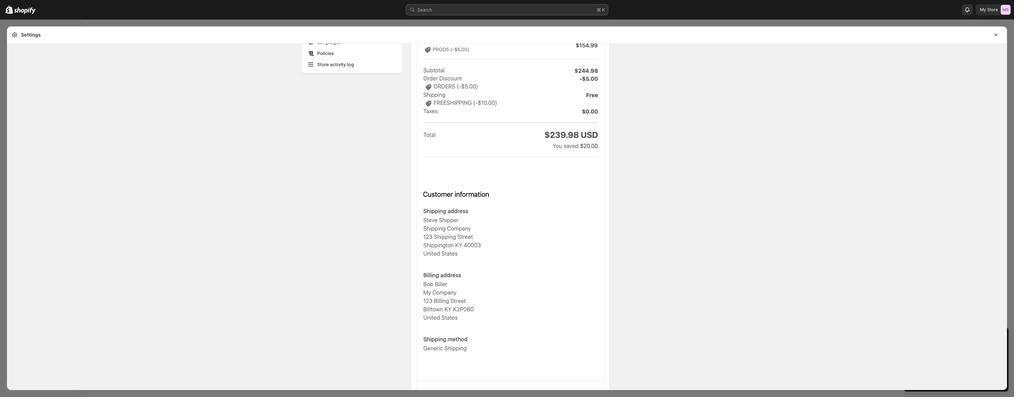 Task type: vqa. For each thing, say whether or not it's contained in the screenshot.
dialog
yes



Task type: locate. For each thing, give the bounding box(es) containing it.
1 horizontal spatial shopify image
[[14, 7, 36, 14]]

store right my
[[987, 7, 998, 12]]

my
[[980, 7, 986, 12]]

my store
[[980, 7, 998, 12]]

settings dialog
[[7, 0, 1007, 391]]

shopify image
[[6, 6, 13, 14], [14, 7, 36, 14]]

store down policies
[[317, 62, 329, 67]]

languages
[[317, 39, 341, 45]]

my store image
[[1001, 5, 1011, 15]]

search
[[417, 7, 432, 13]]

k
[[602, 7, 605, 13]]

store
[[987, 7, 998, 12], [317, 62, 329, 67]]

0 horizontal spatial store
[[317, 62, 329, 67]]

1 horizontal spatial store
[[987, 7, 998, 12]]

dialog
[[1010, 27, 1014, 391]]

⌘
[[597, 7, 601, 13]]

1 vertical spatial store
[[317, 62, 329, 67]]



Task type: describe. For each thing, give the bounding box(es) containing it.
activity
[[330, 62, 346, 67]]

1 day left in your trial element
[[904, 346, 1009, 392]]

languages link
[[306, 37, 398, 47]]

log
[[347, 62, 354, 67]]

⌘ k
[[597, 7, 605, 13]]

policies link
[[306, 49, 398, 58]]

store activity log
[[317, 62, 354, 67]]

0 vertical spatial store
[[987, 7, 998, 12]]

settings
[[21, 32, 41, 38]]

policies
[[317, 51, 334, 56]]

store activity log link
[[306, 60, 398, 69]]

store inside settings "dialog"
[[317, 62, 329, 67]]

0 horizontal spatial shopify image
[[6, 6, 13, 14]]



